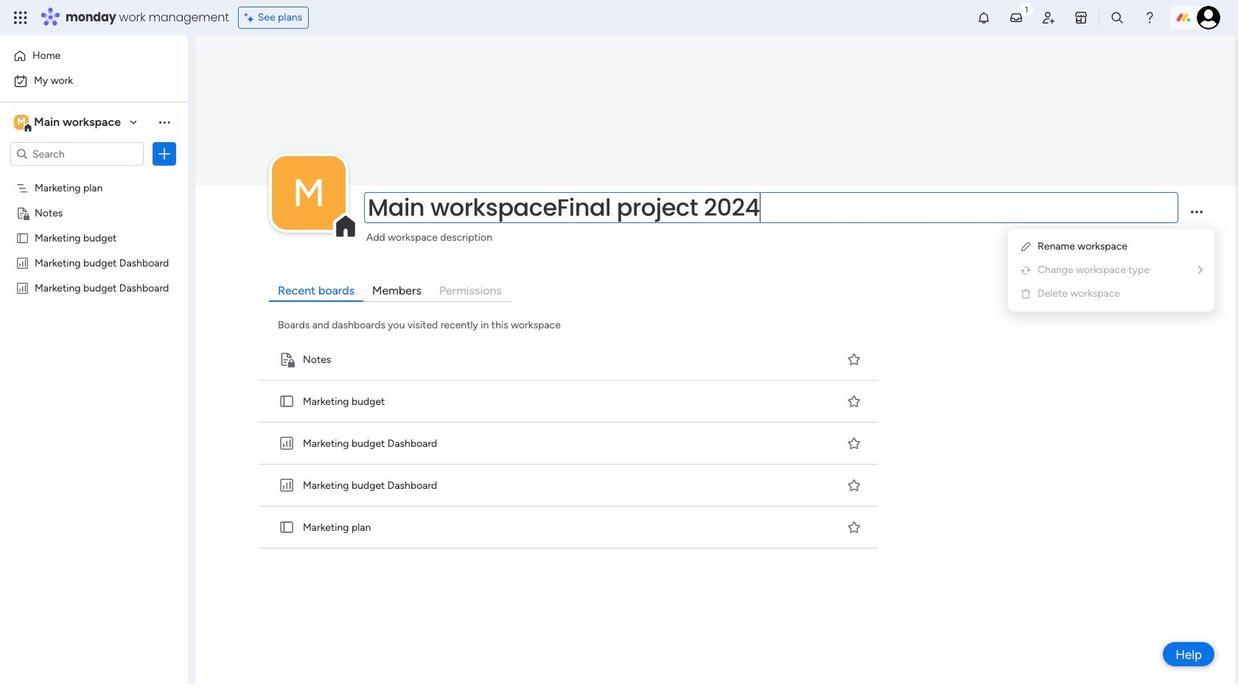 Task type: describe. For each thing, give the bounding box(es) containing it.
invite members image
[[1042, 10, 1056, 25]]

change workspace type image
[[1020, 265, 1032, 276]]

update feed image
[[1009, 10, 1024, 25]]

1 vertical spatial public dashboard image
[[15, 281, 29, 295]]

1 add to favorites image from the top
[[847, 478, 862, 493]]

1 image
[[1020, 1, 1033, 17]]

0 horizontal spatial workspace image
[[14, 114, 29, 130]]

monday marketplace image
[[1074, 10, 1089, 25]]

notifications image
[[977, 10, 991, 25]]

kendall parks image
[[1197, 6, 1221, 29]]

add to favorites image for private board image
[[847, 352, 862, 367]]

2 menu item from the top
[[1020, 285, 1203, 303]]

v2 ellipsis image
[[1191, 211, 1203, 223]]

public board image
[[279, 394, 295, 410]]



Task type: vqa. For each thing, say whether or not it's contained in the screenshot.
QUICK SEARCH RESULTS list box
yes



Task type: locate. For each thing, give the bounding box(es) containing it.
1 menu item from the top
[[1020, 262, 1203, 279]]

0 vertical spatial workspace image
[[14, 114, 29, 130]]

1 vertical spatial workspace image
[[272, 157, 346, 230]]

0 vertical spatial option
[[9, 44, 179, 68]]

Search in workspace field
[[31, 146, 123, 163]]

list arrow image
[[1199, 265, 1203, 276]]

2 add to favorites image from the top
[[847, 394, 862, 409]]

0 vertical spatial add to favorites image
[[847, 478, 862, 493]]

2 add to favorites image from the top
[[847, 520, 862, 535]]

0 vertical spatial public board image
[[15, 231, 29, 245]]

0 vertical spatial menu item
[[1020, 262, 1203, 279]]

public dashboard image
[[15, 256, 29, 270], [15, 281, 29, 295], [279, 478, 295, 494]]

workspace selection element
[[14, 114, 123, 133]]

public board image
[[15, 231, 29, 245], [279, 520, 295, 536]]

1 vertical spatial add to favorites image
[[847, 520, 862, 535]]

workspace image
[[14, 114, 29, 130], [272, 157, 346, 230]]

select product image
[[13, 10, 28, 25]]

quick search results list box
[[257, 339, 882, 549]]

1 vertical spatial option
[[9, 69, 179, 93]]

None field
[[364, 193, 1179, 224]]

add to favorites image
[[847, 352, 862, 367], [847, 394, 862, 409], [847, 436, 862, 451]]

2 vertical spatial add to favorites image
[[847, 436, 862, 451]]

1 horizontal spatial workspace image
[[272, 157, 346, 230]]

public dashboard image inside quick search results list box
[[279, 478, 295, 494]]

1 vertical spatial add to favorites image
[[847, 394, 862, 409]]

private board image
[[15, 206, 29, 220]]

1 horizontal spatial public board image
[[279, 520, 295, 536]]

private board image
[[279, 352, 295, 368]]

option
[[9, 44, 179, 68], [9, 69, 179, 93], [0, 174, 188, 177]]

options image
[[157, 147, 172, 161]]

add to favorites image for public board image
[[847, 394, 862, 409]]

2 vertical spatial option
[[0, 174, 188, 177]]

0 vertical spatial add to favorites image
[[847, 352, 862, 367]]

list box
[[0, 172, 188, 499]]

0 horizontal spatial public board image
[[15, 231, 29, 245]]

3 add to favorites image from the top
[[847, 436, 862, 451]]

1 vertical spatial menu item
[[1020, 285, 1203, 303]]

add to favorites image for public dashboard image
[[847, 436, 862, 451]]

menu item
[[1020, 262, 1203, 279], [1020, 285, 1203, 303]]

see plans image
[[245, 10, 258, 26]]

delete workspace image
[[1020, 288, 1032, 300]]

workspace options image
[[157, 115, 172, 130]]

2 vertical spatial public dashboard image
[[279, 478, 295, 494]]

0 vertical spatial public dashboard image
[[15, 256, 29, 270]]

rename workspace image
[[1020, 241, 1032, 253]]

1 add to favorites image from the top
[[847, 352, 862, 367]]

public dashboard image
[[279, 436, 295, 452]]

search everything image
[[1110, 10, 1125, 25]]

add to favorites image
[[847, 478, 862, 493], [847, 520, 862, 535]]

help image
[[1143, 10, 1157, 25]]

1 vertical spatial public board image
[[279, 520, 295, 536]]



